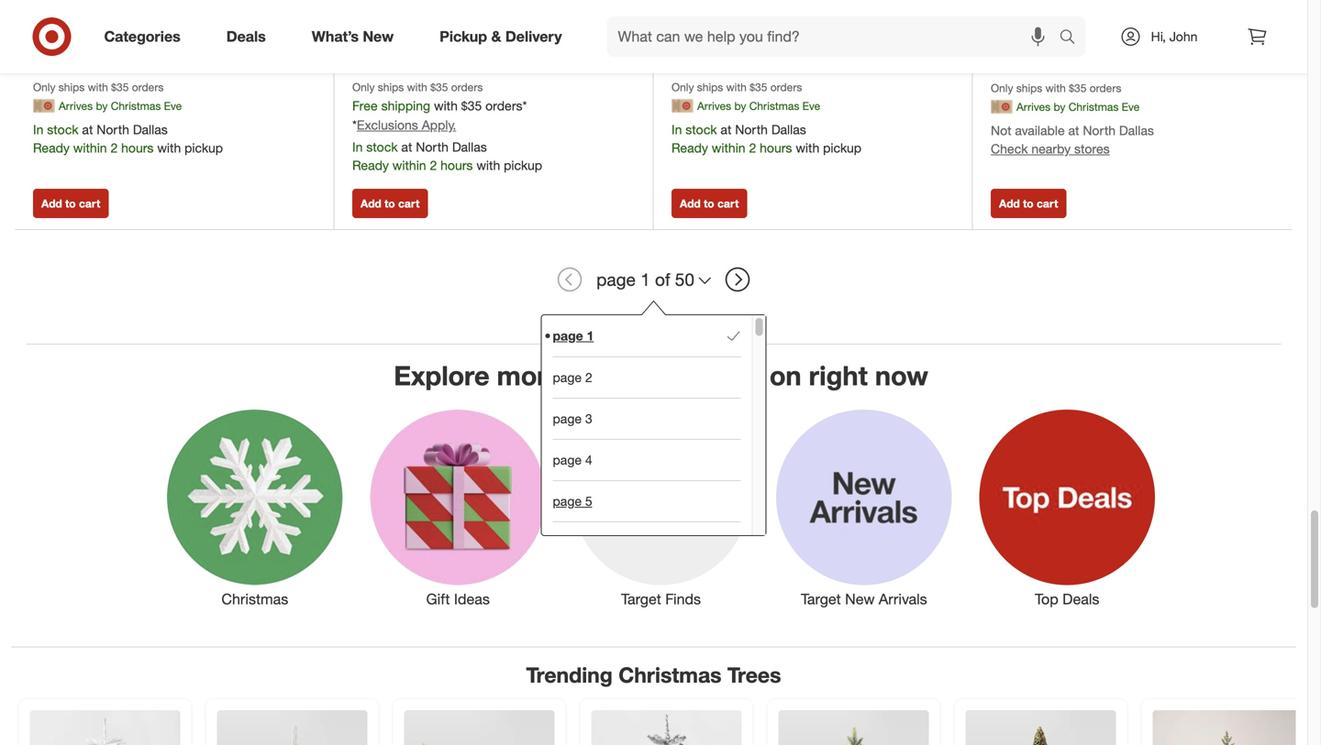 Task type: locate. For each thing, give the bounding box(es) containing it.
free
[[352, 98, 378, 114]]

orders down search button
[[1090, 81, 1121, 95]]

add for the left seasonal shipping icon
[[41, 197, 62, 210]]

1 target from the left
[[621, 591, 661, 609]]

2 horizontal spatial purchased
[[1023, 49, 1075, 63]]

new right what's
[[363, 28, 394, 45]]

in inside only ships with $35 orders free shipping with $35 orders* * exclusions apply. in stock at  north dallas ready within 2 hours with pickup
[[352, 139, 363, 155]]

3 add from the left
[[680, 197, 701, 210]]

top
[[1035, 591, 1059, 609]]

north
[[97, 122, 129, 138], [735, 122, 768, 138], [1083, 123, 1116, 139], [416, 139, 449, 155]]

2 horizontal spatial by
[[1054, 100, 1066, 114]]

deals right top at the right bottom of the page
[[1063, 591, 1099, 609]]

orders inside only ships with $35 orders free shipping with $35 orders* * exclusions apply. in stock at  north dallas ready within 2 hours with pickup
[[451, 80, 483, 94]]

1 horizontal spatial online
[[759, 48, 788, 62]]

1 horizontal spatial pickup
[[504, 157, 542, 173]]

trending christmas trees
[[526, 663, 781, 688]]

target left arrivals
[[801, 591, 841, 609]]

1 horizontal spatial by
[[734, 99, 746, 113]]

1 vertical spatial new
[[845, 591, 875, 609]]

2 horizontal spatial in
[[672, 122, 682, 138]]

only ships with $35 orders for middle seasonal shipping icon
[[672, 80, 802, 94]]

faux spruce christmas tree in ceramic pot - hearth & hand™ with magnolia image
[[1153, 711, 1303, 746], [1153, 711, 1303, 746]]

christmas link
[[153, 407, 356, 610]]

christmas for the left seasonal shipping icon
[[111, 99, 161, 113]]

orders down what can we help you find? suggestions appear below search field
[[770, 80, 802, 94]]

cart for the left seasonal shipping icon
[[79, 197, 100, 210]]

finds
[[665, 591, 701, 609]]

&
[[491, 28, 501, 45]]

1 add to cart button from the left
[[33, 189, 109, 218]]

1 add to cart from the left
[[41, 197, 100, 210]]

0 horizontal spatial 1
[[587, 328, 594, 344]]

0 horizontal spatial of
[[570, 360, 595, 392]]

21" indexed balsam fir artificial christmas tree with black plastic pot - wondershop™ image
[[778, 711, 929, 746], [778, 711, 929, 746]]

eve down what can we help you find? suggestions appear below search field
[[802, 99, 820, 113]]

when for middle seasonal shipping icon
[[672, 48, 700, 62]]

0 vertical spatial deals
[[226, 28, 266, 45]]

page left 5
[[553, 494, 582, 510]]

0 horizontal spatial hours
[[121, 140, 154, 156]]

3 add to cart button from the left
[[672, 189, 747, 218]]

3
[[585, 411, 592, 427]]

to
[[65, 197, 76, 210], [385, 197, 395, 210], [704, 197, 714, 210], [1023, 197, 1034, 210]]

page up page 1 'link'
[[596, 269, 636, 290]]

of for more
[[570, 360, 595, 392]]

check
[[991, 141, 1028, 157]]

1 add from the left
[[41, 197, 62, 210]]

at for seasonal shipping icon to the right
[[1068, 123, 1079, 139]]

0 horizontal spatial pickup
[[185, 140, 223, 156]]

page inside 'link'
[[553, 328, 583, 344]]

within for middle seasonal shipping icon add to cart button
[[712, 140, 746, 156]]

page up the page 2 at left
[[553, 328, 583, 344]]

1 horizontal spatial when
[[672, 48, 700, 62]]

2 horizontal spatial arrives
[[1017, 100, 1051, 114]]

6pc sisal christmas bottle brush tree set - wondershop™ image
[[404, 711, 555, 746], [404, 711, 555, 746]]

3 to from the left
[[704, 197, 714, 210]]

page 6 link
[[553, 522, 741, 563]]

page 1 of 50 button
[[588, 260, 719, 300]]

new
[[363, 28, 394, 45], [845, 591, 875, 609]]

of inside dropdown button
[[655, 269, 670, 290]]

1 horizontal spatial of
[[655, 269, 670, 290]]

deals inside top deals link
[[1063, 591, 1099, 609]]

ships for the left seasonal shipping icon
[[59, 80, 85, 94]]

2 horizontal spatial seasonal shipping icon image
[[991, 96, 1013, 118]]

orders for the left seasonal shipping icon
[[132, 80, 164, 94]]

new for what's
[[363, 28, 394, 45]]

4 add from the left
[[999, 197, 1020, 210]]

eve up not available at north dallas check nearby stores at the top right
[[1122, 100, 1140, 114]]

gift
[[426, 591, 450, 609]]

1 horizontal spatial 1
[[641, 269, 650, 290]]

purchased
[[65, 48, 117, 62], [703, 48, 756, 62], [1023, 49, 1075, 63]]

online for middle seasonal shipping icon
[[759, 48, 788, 62]]

to for add to cart button related to the left seasonal shipping icon
[[65, 197, 76, 210]]

2 horizontal spatial eve
[[1122, 100, 1140, 114]]

dallas
[[133, 122, 168, 138], [771, 122, 806, 138], [1119, 123, 1154, 139], [452, 139, 487, 155]]

1 horizontal spatial $10.00 when purchased online
[[672, 24, 788, 62]]

1 up the page 2 at left
[[587, 328, 594, 344]]

0 vertical spatial 1
[[641, 269, 650, 290]]

top deals
[[1035, 591, 1099, 609]]

available
[[1015, 123, 1065, 139]]

2 horizontal spatial within
[[712, 140, 746, 156]]

arrives
[[59, 99, 93, 113], [697, 99, 731, 113], [1017, 100, 1051, 114]]

0 horizontal spatial only ships with $35 orders
[[33, 80, 164, 94]]

arrives by christmas eve for the left seasonal shipping icon
[[59, 99, 182, 113]]

2 horizontal spatial pickup
[[823, 140, 862, 156]]

0 horizontal spatial when
[[33, 48, 62, 62]]

0 horizontal spatial in
[[33, 122, 44, 138]]

online
[[120, 48, 150, 62], [759, 48, 788, 62], [1078, 49, 1107, 63]]

now
[[875, 360, 928, 392]]

1 horizontal spatial target
[[801, 591, 841, 609]]

in stock at  north dallas ready within 2 hours with pickup
[[33, 122, 223, 156], [672, 122, 862, 156]]

1 horizontal spatial in stock at  north dallas ready within 2 hours with pickup
[[672, 122, 862, 156]]

1 horizontal spatial hours
[[441, 157, 473, 173]]

target for target finds
[[621, 591, 661, 609]]

categories link
[[89, 17, 203, 57]]

1 horizontal spatial arrives
[[697, 99, 731, 113]]

cart
[[79, 197, 100, 210], [398, 197, 420, 210], [717, 197, 739, 210], [1037, 197, 1058, 210]]

page for page 6
[[553, 535, 582, 551]]

target new arrivals
[[801, 591, 927, 609]]

page
[[596, 269, 636, 290], [553, 328, 583, 344], [553, 370, 582, 386], [553, 411, 582, 427], [553, 452, 582, 468], [553, 494, 582, 510], [553, 535, 582, 551]]

2 horizontal spatial arrives by christmas eve
[[1017, 100, 1140, 114]]

2 to from the left
[[385, 197, 395, 210]]

north inside not available at north dallas check nearby stores
[[1083, 123, 1116, 139]]

2 horizontal spatial ready
[[672, 140, 708, 156]]

0 horizontal spatial target
[[621, 591, 661, 609]]

orders up the apply.
[[451, 80, 483, 94]]

1 horizontal spatial only ships with $35 orders
[[672, 80, 802, 94]]

1 horizontal spatial arrives by christmas eve
[[697, 99, 820, 113]]

ships
[[59, 80, 85, 94], [378, 80, 404, 94], [697, 80, 723, 94], [1016, 81, 1042, 95]]

online for the left seasonal shipping icon
[[120, 48, 150, 62]]

add to cart button for seasonal shipping icon to the right
[[991, 189, 1066, 218]]

arrivals
[[879, 591, 927, 609]]

2 horizontal spatial only ships with $35 orders
[[991, 81, 1121, 95]]

1 left 50
[[641, 269, 650, 290]]

in stock at  north dallas ready within 2 hours with pickup for add to cart button related to the left seasonal shipping icon
[[33, 122, 223, 156]]

1 inside dropdown button
[[641, 269, 650, 290]]

only ships with $35 orders
[[33, 80, 164, 94], [672, 80, 802, 94], [991, 81, 1121, 95]]

by for the left seasonal shipping icon
[[96, 99, 108, 113]]

page for page 5
[[553, 494, 582, 510]]

1 for page 1 of 50
[[641, 269, 650, 290]]

0 horizontal spatial eve
[[164, 99, 182, 113]]

deals inside deals 'link'
[[226, 28, 266, 45]]

2 in stock at  north dallas ready within 2 hours with pickup from the left
[[672, 122, 862, 156]]

christmas
[[111, 99, 161, 113], [749, 99, 799, 113], [1069, 100, 1119, 114], [221, 591, 288, 609], [619, 663, 722, 688]]

2 add to cart from the left
[[361, 197, 420, 210]]

north for add to cart button corresponding to seasonal shipping icon to the right
[[1083, 123, 1116, 139]]

deals left what's
[[226, 28, 266, 45]]

$10.00 when purchased online
[[33, 24, 150, 62], [672, 24, 788, 62], [991, 25, 1107, 63]]

0 horizontal spatial stock
[[47, 122, 78, 138]]

add for seasonal shipping icon to the right
[[999, 197, 1020, 210]]

2
[[111, 140, 118, 156], [749, 140, 756, 156], [430, 157, 437, 173], [585, 370, 592, 386]]

at
[[82, 122, 93, 138], [721, 122, 732, 138], [1068, 123, 1079, 139], [401, 139, 412, 155]]

arrives for seasonal shipping icon to the right
[[1017, 100, 1051, 114]]

1 horizontal spatial in
[[352, 139, 363, 155]]

1 horizontal spatial within
[[392, 157, 426, 173]]

search button
[[1051, 17, 1095, 61]]

page 2 link
[[553, 357, 741, 398]]

ships for seasonal shipping icon to the right
[[1016, 81, 1042, 95]]

of
[[655, 269, 670, 290], [570, 360, 595, 392]]

ready inside only ships with $35 orders free shipping with $35 orders* * exclusions apply. in stock at  north dallas ready within 2 hours with pickup
[[352, 157, 389, 173]]

hours
[[121, 140, 154, 156], [760, 140, 792, 156], [441, 157, 473, 173]]

2 horizontal spatial hours
[[760, 140, 792, 156]]

pickup & delivery
[[440, 28, 562, 45]]

3 cart from the left
[[717, 197, 739, 210]]

4 to from the left
[[1023, 197, 1034, 210]]

pickup & delivery link
[[424, 17, 585, 57]]

24" unlit tinsel mini artificial christmas tree silver - wondershop™ image
[[591, 711, 742, 746], [591, 711, 742, 746]]

4 add to cart from the left
[[999, 197, 1058, 210]]

$35 for the left seasonal shipping icon
[[111, 80, 129, 94]]

0 horizontal spatial online
[[120, 48, 150, 62]]

$10.00
[[33, 24, 77, 42], [352, 24, 396, 42], [672, 24, 716, 42], [991, 25, 1035, 43]]

john
[[1170, 28, 1198, 44]]

0 vertical spatial of
[[655, 269, 670, 290]]

at inside not available at north dallas check nearby stores
[[1068, 123, 1079, 139]]

target
[[621, 591, 661, 609], [801, 591, 841, 609]]

1 horizontal spatial eve
[[802, 99, 820, 113]]

4 add to cart button from the left
[[991, 189, 1066, 218]]

eve for middle seasonal shipping icon
[[802, 99, 820, 113]]

add to cart button for the left seasonal shipping icon
[[33, 189, 109, 218]]

24" unlit tinsel mini artificial christmas tree white - wondershop™ image
[[30, 711, 180, 746], [30, 711, 180, 746]]

1 in stock at  north dallas ready within 2 hours with pickup from the left
[[33, 122, 223, 156]]

2 target from the left
[[801, 591, 841, 609]]

1 vertical spatial deals
[[1063, 591, 1099, 609]]

0 horizontal spatial within
[[73, 140, 107, 156]]

add
[[41, 197, 62, 210], [361, 197, 381, 210], [680, 197, 701, 210], [999, 197, 1020, 210]]

of left 50
[[655, 269, 670, 290]]

1 horizontal spatial ready
[[352, 157, 389, 173]]

orders down categories link at the left top of the page
[[132, 80, 164, 94]]

page for page 4
[[553, 452, 582, 468]]

page left 3
[[553, 411, 582, 427]]

when
[[33, 48, 62, 62], [672, 48, 700, 62], [991, 49, 1019, 63]]

19" unlit flocked indexed downswept pine artificial christmas tree with round base - wondershop™ image
[[217, 711, 367, 746], [217, 711, 367, 746]]

eve down categories link at the left top of the page
[[164, 99, 182, 113]]

orders for middle seasonal shipping icon
[[770, 80, 802, 94]]

ships for middle seasonal shipping icon
[[697, 80, 723, 94]]

hours inside only ships with $35 orders free shipping with $35 orders* * exclusions apply. in stock at  north dallas ready within 2 hours with pickup
[[441, 157, 473, 173]]

2 cart from the left
[[398, 197, 420, 210]]

pickup
[[440, 28, 487, 45]]

1 horizontal spatial stock
[[366, 139, 398, 155]]

at for middle seasonal shipping icon
[[721, 122, 732, 138]]

0 horizontal spatial in stock at  north dallas ready within 2 hours with pickup
[[33, 122, 223, 156]]

shipping
[[381, 98, 430, 114]]

0 horizontal spatial deals
[[226, 28, 266, 45]]

0 horizontal spatial seasonal shipping icon image
[[33, 95, 55, 117]]

4 cart from the left
[[1037, 197, 1058, 210]]

0 horizontal spatial ready
[[33, 140, 70, 156]]

deals link
[[211, 17, 289, 57]]

eve
[[164, 99, 182, 113], [802, 99, 820, 113], [1122, 100, 1140, 114]]

target new arrivals link
[[763, 407, 966, 610]]

stock
[[47, 122, 78, 138], [686, 122, 717, 138], [366, 139, 398, 155]]

cart for middle seasonal shipping icon
[[717, 197, 739, 210]]

stock for middle seasonal shipping icon
[[686, 122, 717, 138]]

page 4
[[553, 452, 592, 468]]

page 3
[[553, 411, 592, 427]]

pickup
[[185, 140, 223, 156], [823, 140, 862, 156], [504, 157, 542, 173]]

1 vertical spatial 1
[[587, 328, 594, 344]]

of down page 1
[[570, 360, 595, 392]]

0 vertical spatial new
[[363, 28, 394, 45]]

2 horizontal spatial online
[[1078, 49, 1107, 63]]

1 cart from the left
[[79, 197, 100, 210]]

only inside only ships with $35 orders free shipping with $35 orders* * exclusions apply. in stock at  north dallas ready within 2 hours with pickup
[[352, 80, 375, 94]]

purchased for middle seasonal shipping icon
[[703, 48, 756, 62]]

add to cart button
[[33, 189, 109, 218], [352, 189, 428, 218], [672, 189, 747, 218], [991, 189, 1066, 218]]

new left arrivals
[[845, 591, 875, 609]]

seasonal shipping icon image
[[33, 95, 55, 117], [672, 95, 694, 117], [991, 96, 1013, 118]]

arrives for the left seasonal shipping icon
[[59, 99, 93, 113]]

only ships with $35 orders for seasonal shipping icon to the right
[[991, 81, 1121, 95]]

nearby
[[1032, 141, 1071, 157]]

to for add to cart button corresponding to seasonal shipping icon to the right
[[1023, 197, 1034, 210]]

2 horizontal spatial when
[[991, 49, 1019, 63]]

by
[[96, 99, 108, 113], [734, 99, 746, 113], [1054, 100, 1066, 114]]

1
[[641, 269, 650, 290], [587, 328, 594, 344]]

online for seasonal shipping icon to the right
[[1078, 49, 1107, 63]]

target left finds
[[621, 591, 661, 609]]

only
[[33, 80, 55, 94], [352, 80, 375, 94], [672, 80, 694, 94], [991, 81, 1013, 95]]

ready
[[33, 140, 70, 156], [672, 140, 708, 156], [352, 157, 389, 173]]

page left 6
[[553, 535, 582, 551]]

0 horizontal spatial arrives by christmas eve
[[59, 99, 182, 113]]

2 horizontal spatial stock
[[686, 122, 717, 138]]

$35
[[111, 80, 129, 94], [430, 80, 448, 94], [750, 80, 767, 94], [1069, 81, 1087, 95], [461, 98, 482, 114]]

with
[[88, 80, 108, 94], [407, 80, 427, 94], [726, 80, 747, 94], [1046, 81, 1066, 95], [434, 98, 458, 114], [157, 140, 181, 156], [796, 140, 820, 156], [476, 157, 500, 173]]

page 3 link
[[553, 398, 741, 439]]

in
[[33, 122, 44, 138], [672, 122, 682, 138], [352, 139, 363, 155]]

1 to from the left
[[65, 197, 76, 210]]

page up the page 3 at the left bottom
[[553, 370, 582, 386]]

christmas for seasonal shipping icon to the right
[[1069, 100, 1119, 114]]

ready for middle seasonal shipping icon
[[672, 140, 708, 156]]

only ships with $35 orders free shipping with $35 orders* * exclusions apply. in stock at  north dallas ready within 2 hours with pickup
[[352, 80, 542, 173]]

glittered sisal bottlebrush tree - threshold™ image
[[966, 711, 1116, 746], [966, 711, 1116, 746]]

2 horizontal spatial $10.00 when purchased online
[[991, 25, 1107, 63]]

stock inside only ships with $35 orders free shipping with $35 orders* * exclusions apply. in stock at  north dallas ready within 2 hours with pickup
[[366, 139, 398, 155]]

0 horizontal spatial purchased
[[65, 48, 117, 62]]

hours for the left seasonal shipping icon
[[121, 140, 154, 156]]

orders for seasonal shipping icon to the right
[[1090, 81, 1121, 95]]

0 horizontal spatial arrives
[[59, 99, 93, 113]]

0 horizontal spatial new
[[363, 28, 394, 45]]

target for target new arrivals
[[801, 591, 841, 609]]

1 horizontal spatial deals
[[1063, 591, 1099, 609]]

1 vertical spatial of
[[570, 360, 595, 392]]

0 horizontal spatial by
[[96, 99, 108, 113]]

page for page 1 of 50
[[596, 269, 636, 290]]

deals
[[226, 28, 266, 45], [1063, 591, 1099, 609]]

going
[[691, 360, 762, 392]]

1 inside 'link'
[[587, 328, 594, 344]]

page left '4'
[[553, 452, 582, 468]]

1 horizontal spatial new
[[845, 591, 875, 609]]

page inside dropdown button
[[596, 269, 636, 290]]

1 horizontal spatial purchased
[[703, 48, 756, 62]]

3 add to cart from the left
[[680, 197, 739, 210]]



Task type: vqa. For each thing, say whether or not it's contained in the screenshot.
the top Deals
yes



Task type: describe. For each thing, give the bounding box(es) containing it.
arrives by christmas eve for middle seasonal shipping icon
[[697, 99, 820, 113]]

what's new
[[312, 28, 394, 45]]

2 add to cart button from the left
[[352, 189, 428, 218]]

add to cart for add to cart button related to the left seasonal shipping icon
[[41, 197, 100, 210]]

right
[[809, 360, 868, 392]]

exclusions apply. button
[[357, 116, 456, 134]]

within inside only ships with $35 orders free shipping with $35 orders* * exclusions apply. in stock at  north dallas ready within 2 hours with pickup
[[392, 157, 426, 173]]

at for the left seasonal shipping icon
[[82, 122, 93, 138]]

page 1 of 50
[[596, 269, 694, 290]]

to for third add to cart button from right
[[385, 197, 395, 210]]

$35 for middle seasonal shipping icon
[[750, 80, 767, 94]]

on
[[770, 360, 801, 392]]

ships inside only ships with $35 orders free shipping with $35 orders* * exclusions apply. in stock at  north dallas ready within 2 hours with pickup
[[378, 80, 404, 94]]

categories
[[104, 28, 180, 45]]

page 4 link
[[553, 439, 741, 481]]

50
[[675, 269, 694, 290]]

only ships with $35 orders for the left seasonal shipping icon
[[33, 80, 164, 94]]

eve for the left seasonal shipping icon
[[164, 99, 182, 113]]

pickup for middle seasonal shipping icon add to cart button
[[823, 140, 862, 156]]

target finds link
[[560, 407, 763, 610]]

in stock at  north dallas ready within 2 hours with pickup for middle seasonal shipping icon add to cart button
[[672, 122, 862, 156]]

page 5
[[553, 494, 592, 510]]

christmas for middle seasonal shipping icon
[[749, 99, 799, 113]]

*
[[352, 117, 357, 133]]

only for the left seasonal shipping icon
[[33, 80, 55, 94]]

not
[[991, 123, 1012, 139]]

in for middle seasonal shipping icon
[[672, 122, 682, 138]]

explore more of what's going on right now
[[394, 360, 928, 392]]

1 horizontal spatial seasonal shipping icon image
[[672, 95, 694, 117]]

page 5 link
[[553, 481, 741, 522]]

what's new link
[[296, 17, 417, 57]]

gift ideas
[[426, 591, 490, 609]]

add to cart for middle seasonal shipping icon add to cart button
[[680, 197, 739, 210]]

pickup inside only ships with $35 orders free shipping with $35 orders* * exclusions apply. in stock at  north dallas ready within 2 hours with pickup
[[504, 157, 542, 173]]

within for add to cart button related to the left seasonal shipping icon
[[73, 140, 107, 156]]

page 1 link
[[553, 316, 741, 357]]

north for middle seasonal shipping icon add to cart button
[[735, 122, 768, 138]]

new for target
[[845, 591, 875, 609]]

ideas
[[454, 591, 490, 609]]

cart for seasonal shipping icon to the right
[[1037, 197, 1058, 210]]

exclusions
[[357, 117, 418, 133]]

in for the left seasonal shipping icon
[[33, 122, 44, 138]]

5
[[585, 494, 592, 510]]

eve for seasonal shipping icon to the right
[[1122, 100, 1140, 114]]

gift ideas link
[[356, 407, 560, 610]]

hi, john
[[1151, 28, 1198, 44]]

page for page 2
[[553, 370, 582, 386]]

add to cart button for middle seasonal shipping icon
[[672, 189, 747, 218]]

1 for page 1
[[587, 328, 594, 344]]

explore
[[394, 360, 490, 392]]

when for the left seasonal shipping icon
[[33, 48, 62, 62]]

north inside only ships with $35 orders free shipping with $35 orders* * exclusions apply. in stock at  north dallas ready within 2 hours with pickup
[[416, 139, 449, 155]]

to for middle seasonal shipping icon add to cart button
[[704, 197, 714, 210]]

arrives for middle seasonal shipping icon
[[697, 99, 731, 113]]

by for middle seasonal shipping icon
[[734, 99, 746, 113]]

stores
[[1074, 141, 1110, 157]]

search
[[1051, 29, 1095, 47]]

ready for the left seasonal shipping icon
[[33, 140, 70, 156]]

apply.
[[422, 117, 456, 133]]

dallas inside only ships with $35 orders free shipping with $35 orders* * exclusions apply. in stock at  north dallas ready within 2 hours with pickup
[[452, 139, 487, 155]]

more
[[497, 360, 562, 392]]

when for seasonal shipping icon to the right
[[991, 49, 1019, 63]]

what's
[[312, 28, 359, 45]]

arrives by christmas eve for seasonal shipping icon to the right
[[1017, 100, 1140, 114]]

by for seasonal shipping icon to the right
[[1054, 100, 1066, 114]]

only for seasonal shipping icon to the right
[[991, 81, 1013, 95]]

top deals link
[[966, 407, 1169, 610]]

dallas inside not available at north dallas check nearby stores
[[1119, 123, 1154, 139]]

check nearby stores button
[[991, 140, 1110, 158]]

page 2
[[553, 370, 592, 386]]

What can we help you find? suggestions appear below search field
[[607, 17, 1064, 57]]

page for page 1
[[553, 328, 583, 344]]

$35 for seasonal shipping icon to the right
[[1069, 81, 1087, 95]]

purchased for the left seasonal shipping icon
[[65, 48, 117, 62]]

trees
[[727, 663, 781, 688]]

purchased for seasonal shipping icon to the right
[[1023, 49, 1075, 63]]

north for add to cart button related to the left seasonal shipping icon
[[97, 122, 129, 138]]

2 inside only ships with $35 orders free shipping with $35 orders* * exclusions apply. in stock at  north dallas ready within 2 hours with pickup
[[430, 157, 437, 173]]

page 1
[[553, 328, 594, 344]]

add for middle seasonal shipping icon
[[680, 197, 701, 210]]

add to cart for third add to cart button from right
[[361, 197, 420, 210]]

only for middle seasonal shipping icon
[[672, 80, 694, 94]]

6
[[585, 535, 592, 551]]

target finds
[[621, 591, 701, 609]]

pickup for add to cart button related to the left seasonal shipping icon
[[185, 140, 223, 156]]

at inside only ships with $35 orders free shipping with $35 orders* * exclusions apply. in stock at  north dallas ready within 2 hours with pickup
[[401, 139, 412, 155]]

hours for middle seasonal shipping icon
[[760, 140, 792, 156]]

2 add from the left
[[361, 197, 381, 210]]

page for page 3
[[553, 411, 582, 427]]

add to cart for add to cart button corresponding to seasonal shipping icon to the right
[[999, 197, 1058, 210]]

trending
[[526, 663, 613, 688]]

not available at north dallas check nearby stores
[[991, 123, 1154, 157]]

of for 1
[[655, 269, 670, 290]]

delivery
[[505, 28, 562, 45]]

orders*
[[485, 98, 527, 114]]

hi,
[[1151, 28, 1166, 44]]

stock for the left seasonal shipping icon
[[47, 122, 78, 138]]

what's
[[602, 360, 684, 392]]

page 6
[[553, 535, 592, 551]]

4
[[585, 452, 592, 468]]

0 horizontal spatial $10.00 when purchased online
[[33, 24, 150, 62]]



